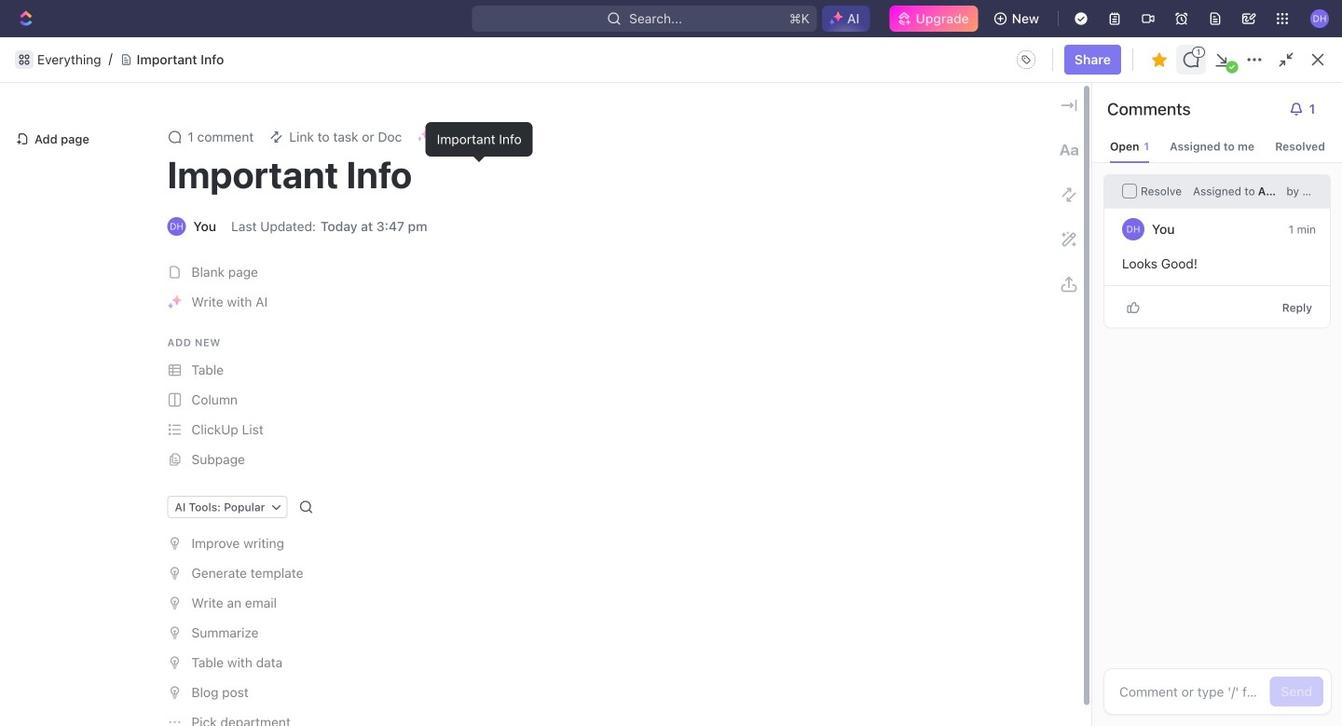 Task type: locate. For each thing, give the bounding box(es) containing it.
tree inside sidebar navigation
[[7, 388, 229, 513]]

tree
[[7, 388, 229, 513]]

table
[[282, 342, 1297, 405]]

cell
[[967, 372, 1116, 404]]

None checkbox
[[1122, 184, 1137, 199]]

dropdown menu image
[[1011, 45, 1041, 75]]



Task type: describe. For each thing, give the bounding box(es) containing it.
sidebar navigation
[[0, 37, 238, 726]]



Task type: vqa. For each thing, say whether or not it's contained in the screenshot.
Dropdown menu image on the right of the page
yes



